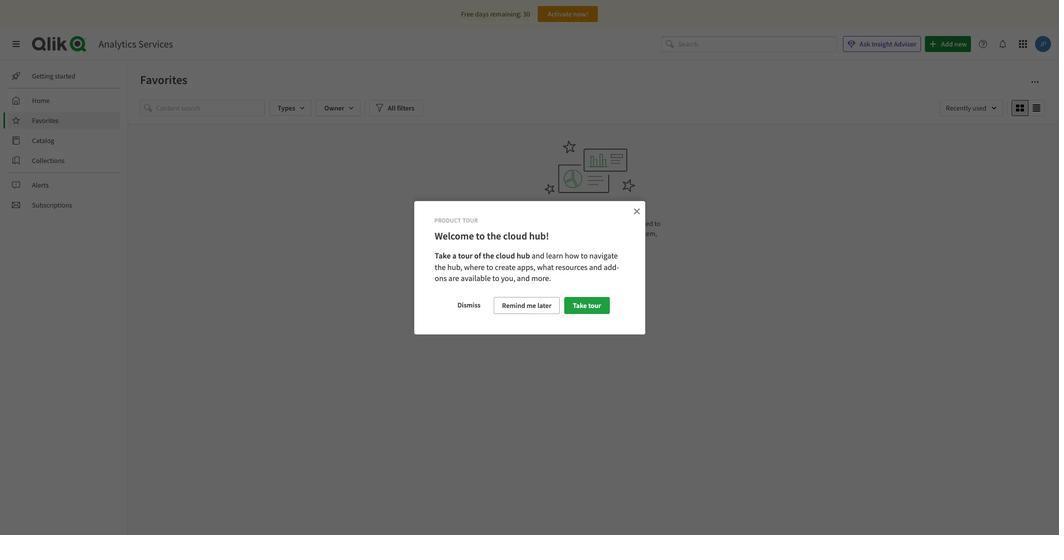 Task type: locate. For each thing, give the bounding box(es) containing it.
take
[[435, 251, 451, 261], [573, 301, 587, 310]]

item,
[[643, 229, 658, 238]]

the right of
[[483, 251, 494, 261]]

the up the take a tour of the cloud hub
[[487, 230, 501, 242]]

adjust
[[527, 229, 545, 238]]

favorites up any
[[572, 206, 602, 216]]

navigation pane element
[[0, 64, 128, 217]]

Content search text field
[[156, 100, 265, 116]]

you
[[627, 219, 638, 228]]

favorites down services
[[140, 72, 188, 88]]

take tour button
[[565, 297, 610, 314]]

filters region
[[140, 98, 1048, 118]]

take right the later
[[573, 301, 587, 310]]

free
[[461, 10, 474, 19]]

take a tour of the cloud hub
[[435, 251, 530, 261]]

activate now! link
[[538, 6, 599, 22]]

home link
[[8, 93, 120, 109]]

hub!
[[529, 230, 549, 242]]

you
[[524, 219, 534, 228]]

the inside no favorites found you don't have any favorites yet, or you need to adjust your search filters. to favorite an item, click the star.
[[588, 239, 598, 248]]

30
[[523, 10, 530, 19]]

0 horizontal spatial tour
[[458, 251, 473, 261]]

the
[[487, 230, 501, 242], [588, 239, 598, 248], [483, 251, 494, 261], [435, 262, 446, 272]]

getting
[[32, 72, 53, 81]]

0 vertical spatial tour
[[458, 251, 473, 261]]

×
[[634, 204, 641, 218]]

1 vertical spatial favorites
[[580, 219, 605, 228]]

1 vertical spatial and
[[589, 262, 602, 272]]

0 vertical spatial take
[[435, 251, 451, 261]]

to
[[655, 219, 661, 228], [476, 230, 485, 242], [581, 251, 588, 261], [487, 262, 493, 272], [493, 274, 500, 284]]

activate now!
[[548, 10, 589, 19]]

0 horizontal spatial favorites
[[32, 116, 59, 125]]

1 vertical spatial take
[[573, 301, 587, 310]]

to down tour
[[476, 230, 485, 242]]

an
[[634, 229, 641, 238]]

to right how
[[581, 251, 588, 261]]

favorites up filters.
[[580, 219, 605, 228]]

favorites up catalog
[[32, 116, 59, 125]]

0 vertical spatial and
[[532, 251, 545, 261]]

subscriptions link
[[8, 197, 120, 213]]

don't
[[536, 219, 551, 228]]

remind me later
[[502, 301, 552, 310]]

1 horizontal spatial favorites
[[140, 72, 188, 88]]

subscriptions
[[32, 201, 72, 210]]

0 horizontal spatial take
[[435, 251, 451, 261]]

later
[[538, 301, 552, 310]]

favorites
[[140, 72, 188, 88], [32, 116, 59, 125]]

cloud down you
[[503, 230, 527, 242]]

take inside button
[[573, 301, 587, 310]]

cloud up create
[[496, 251, 515, 261]]

available
[[461, 274, 491, 284]]

no
[[561, 206, 570, 216]]

1 horizontal spatial and
[[532, 251, 545, 261]]

or
[[619, 219, 625, 228]]

resources
[[556, 262, 588, 272]]

the down filters.
[[588, 239, 598, 248]]

remind
[[502, 301, 526, 310]]

to right need
[[655, 219, 661, 228]]

found
[[604, 206, 624, 216]]

ask insight advisor button
[[844, 36, 922, 52]]

of
[[474, 251, 481, 261]]

recently used image
[[940, 100, 1004, 116]]

remaining:
[[491, 10, 522, 19]]

cloud
[[503, 230, 527, 242], [496, 251, 515, 261]]

and
[[532, 251, 545, 261], [589, 262, 602, 272], [517, 274, 530, 284]]

1 horizontal spatial take
[[573, 301, 587, 310]]

need
[[639, 219, 654, 228]]

hub
[[517, 251, 530, 261]]

0 vertical spatial favorites
[[140, 72, 188, 88]]

1 vertical spatial tour
[[589, 301, 602, 310]]

and down apps,
[[517, 274, 530, 284]]

favorite
[[610, 229, 633, 238]]

2 vertical spatial and
[[517, 274, 530, 284]]

favorites
[[572, 206, 602, 216], [580, 219, 605, 228]]

and down navigate
[[589, 262, 602, 272]]

started
[[55, 72, 75, 81]]

apps,
[[517, 262, 536, 272]]

your
[[546, 229, 560, 238]]

no favorites found you don't have any favorites yet, or you need to adjust your search filters. to favorite an item, click the star.
[[524, 206, 661, 248]]

and up what
[[532, 251, 545, 261]]

switch view group
[[1012, 100, 1046, 116]]

the up ons
[[435, 262, 446, 272]]

learn
[[546, 251, 563, 261]]

1 vertical spatial favorites
[[32, 116, 59, 125]]

take for take a tour of the cloud hub
[[435, 251, 451, 261]]

more.
[[532, 274, 551, 284]]

1 horizontal spatial tour
[[589, 301, 602, 310]]

collections
[[32, 156, 65, 165]]

take left a
[[435, 251, 451, 261]]

tour
[[458, 251, 473, 261], [589, 301, 602, 310]]

0 horizontal spatial and
[[517, 274, 530, 284]]

remind me later button
[[494, 297, 560, 314]]

any
[[568, 219, 579, 228]]

welcome
[[435, 230, 474, 242]]



Task type: describe. For each thing, give the bounding box(es) containing it.
you,
[[501, 274, 516, 284]]

have
[[553, 219, 567, 228]]

alerts
[[32, 181, 49, 190]]

what
[[537, 262, 554, 272]]

Search text field
[[679, 36, 838, 52]]

home
[[32, 96, 50, 105]]

searchbar element
[[663, 36, 838, 52]]

2 horizontal spatial and
[[589, 262, 602, 272]]

the inside "and learn how to navigate the hub, where to create apps, what resources and add- ons are available to you, and more."
[[435, 262, 446, 272]]

analytics services element
[[99, 38, 173, 50]]

ons
[[435, 274, 447, 284]]

tour
[[463, 217, 478, 224]]

analytics
[[99, 38, 136, 50]]

0 vertical spatial cloud
[[503, 230, 527, 242]]

tour inside button
[[589, 301, 602, 310]]

yet,
[[607, 219, 618, 228]]

take for take tour
[[573, 301, 587, 310]]

activate
[[548, 10, 572, 19]]

take tour
[[573, 301, 602, 310]]

welcome to the cloud hub!
[[435, 230, 549, 242]]

are
[[449, 274, 459, 284]]

search
[[561, 229, 580, 238]]

getting started
[[32, 72, 75, 81]]

× button
[[634, 204, 641, 218]]

add-
[[604, 262, 619, 272]]

product tour
[[435, 217, 478, 224]]

create
[[495, 262, 516, 272]]

me
[[527, 301, 537, 310]]

analytics services
[[99, 38, 173, 50]]

hub,
[[447, 262, 463, 272]]

favorites inside navigation pane element
[[32, 116, 59, 125]]

getting started link
[[8, 68, 120, 84]]

to inside no favorites found you don't have any favorites yet, or you need to adjust your search filters. to favorite an item, click the star.
[[655, 219, 661, 228]]

× dialog
[[414, 201, 646, 335]]

dismiss button
[[450, 297, 489, 313]]

where
[[464, 262, 485, 272]]

ask insight advisor
[[860, 40, 917, 49]]

click
[[573, 239, 587, 248]]

to down the take a tour of the cloud hub
[[487, 262, 493, 272]]

how
[[565, 251, 579, 261]]

to left you, at the left bottom
[[493, 274, 500, 284]]

navigate
[[590, 251, 618, 261]]

0 vertical spatial favorites
[[572, 206, 602, 216]]

dismiss
[[458, 301, 481, 310]]

free days remaining: 30
[[461, 10, 530, 19]]

catalog
[[32, 136, 54, 145]]

collections link
[[8, 153, 120, 169]]

star.
[[599, 239, 611, 248]]

close sidebar menu image
[[12, 40, 20, 48]]

alerts link
[[8, 177, 120, 193]]

ask
[[860, 40, 871, 49]]

and learn how to navigate the hub, where to create apps, what resources and add- ons are available to you, and more.
[[435, 251, 620, 284]]

now!
[[574, 10, 589, 19]]

days
[[475, 10, 489, 19]]

favorites link
[[8, 113, 120, 129]]

advisor
[[895, 40, 917, 49]]

product
[[435, 217, 462, 224]]

1 vertical spatial cloud
[[496, 251, 515, 261]]

filters.
[[582, 229, 600, 238]]

to
[[602, 229, 609, 238]]

services
[[138, 38, 173, 50]]

a
[[452, 251, 457, 261]]

catalog link
[[8, 133, 120, 149]]

insight
[[872, 40, 893, 49]]



Task type: vqa. For each thing, say whether or not it's contained in the screenshot.
the bottom favorites
yes



